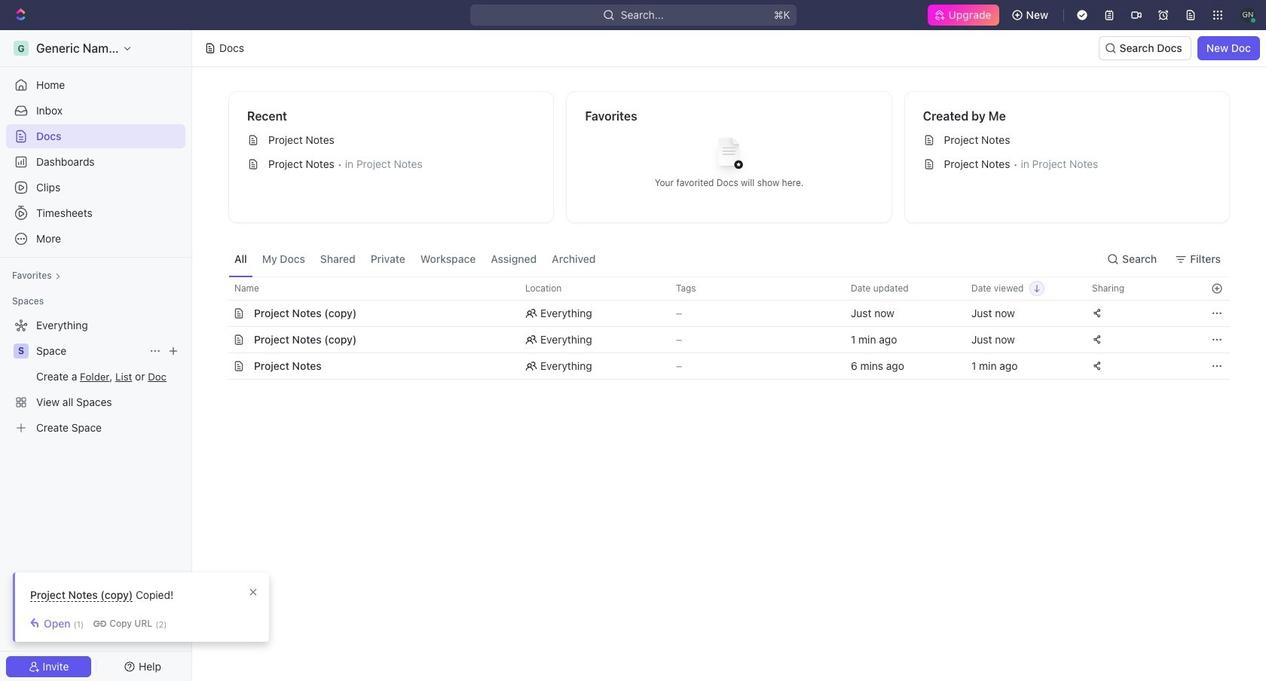 Task type: describe. For each thing, give the bounding box(es) containing it.
4 row from the top
[[212, 353, 1230, 380]]

3 row from the top
[[212, 326, 1230, 353]]

generic name's workspace, , element
[[14, 41, 29, 56]]

no favorited docs image
[[699, 125, 759, 186]]

space, , element
[[14, 344, 29, 359]]

tree inside sidebar navigation
[[6, 314, 185, 440]]



Task type: vqa. For each thing, say whether or not it's contained in the screenshot.
the
no



Task type: locate. For each thing, give the bounding box(es) containing it.
sidebar navigation
[[0, 30, 195, 681]]

tab list
[[228, 241, 602, 277]]

1 row from the top
[[212, 277, 1230, 301]]

2 row from the top
[[212, 300, 1230, 327]]

row
[[212, 277, 1230, 301], [212, 300, 1230, 327], [212, 326, 1230, 353], [212, 353, 1230, 380]]

table
[[212, 277, 1230, 380]]

tree
[[6, 314, 185, 440]]



